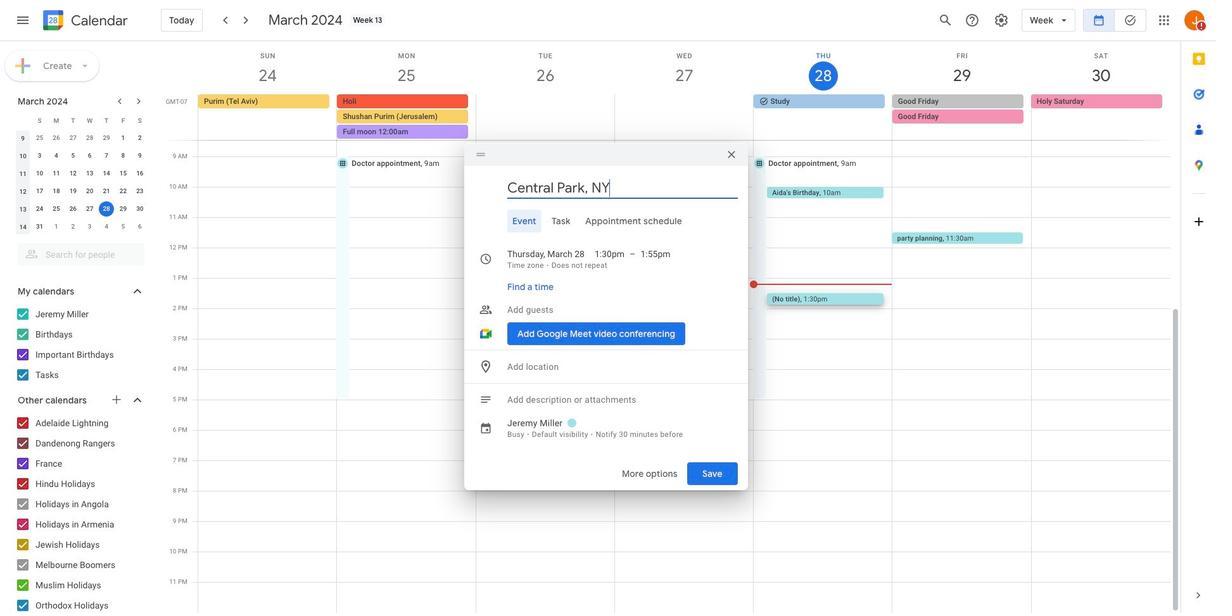 Task type: locate. For each thing, give the bounding box(es) containing it.
column header
[[15, 112, 31, 129]]

tab list
[[1182, 41, 1217, 578], [475, 209, 738, 232]]

6 element
[[82, 148, 97, 164]]

my calendars list
[[3, 304, 157, 385]]

row
[[193, 94, 1181, 140], [15, 112, 148, 129], [15, 129, 148, 147], [15, 147, 148, 165], [15, 165, 148, 183], [15, 183, 148, 200], [15, 200, 148, 218], [15, 218, 148, 236]]

21 element
[[99, 184, 114, 199]]

26 element
[[65, 202, 81, 217]]

20 element
[[82, 184, 97, 199]]

row group
[[15, 129, 148, 236]]

30 element
[[132, 202, 148, 217]]

27 element
[[82, 202, 97, 217]]

15 element
[[116, 166, 131, 181]]

cell inside "march 2024" grid
[[98, 200, 115, 218]]

february 28 element
[[82, 131, 97, 146]]

13 element
[[82, 166, 97, 181]]

24 element
[[32, 202, 47, 217]]

column header inside "march 2024" grid
[[15, 112, 31, 129]]

grid
[[162, 41, 1181, 613]]

cell
[[337, 94, 476, 140], [476, 94, 615, 140], [615, 94, 754, 140], [893, 94, 1032, 140], [98, 200, 115, 218]]

april 5 element
[[116, 219, 131, 234]]

None search field
[[0, 238, 157, 266]]

february 26 element
[[49, 131, 64, 146]]

31 element
[[32, 219, 47, 234]]

other calendars list
[[3, 413, 157, 613]]

8 element
[[116, 148, 131, 164]]

7 element
[[99, 148, 114, 164]]

12 element
[[65, 166, 81, 181]]

heading
[[68, 13, 128, 28]]

14 element
[[99, 166, 114, 181]]

5 element
[[65, 148, 81, 164]]



Task type: describe. For each thing, give the bounding box(es) containing it.
to element
[[630, 247, 636, 260]]

19 element
[[65, 184, 81, 199]]

28, today element
[[99, 202, 114, 217]]

march 2024 grid
[[12, 112, 148, 236]]

1 element
[[116, 131, 131, 146]]

february 27 element
[[65, 131, 81, 146]]

22 element
[[116, 184, 131, 199]]

february 25 element
[[32, 131, 47, 146]]

11 element
[[49, 166, 64, 181]]

3 element
[[32, 148, 47, 164]]

april 4 element
[[99, 219, 114, 234]]

calendar element
[[41, 8, 128, 35]]

row group inside "march 2024" grid
[[15, 129, 148, 236]]

april 1 element
[[49, 219, 64, 234]]

february 29 element
[[99, 131, 114, 146]]

18 element
[[49, 184, 64, 199]]

main drawer image
[[15, 13, 30, 28]]

settings menu image
[[994, 13, 1010, 28]]

april 3 element
[[82, 219, 97, 234]]

heading inside calendar element
[[68, 13, 128, 28]]

1 horizontal spatial tab list
[[1182, 41, 1217, 578]]

23 element
[[132, 184, 148, 199]]

Add title text field
[[508, 178, 738, 197]]

16 element
[[132, 166, 148, 181]]

29 element
[[116, 202, 131, 217]]

25 element
[[49, 202, 64, 217]]

2 element
[[132, 131, 148, 146]]

april 6 element
[[132, 219, 148, 234]]

Search for people text field
[[25, 243, 137, 266]]

add other calendars image
[[110, 394, 123, 406]]

0 horizontal spatial tab list
[[475, 209, 738, 232]]

17 element
[[32, 184, 47, 199]]

4 element
[[49, 148, 64, 164]]

april 2 element
[[65, 219, 81, 234]]

10 element
[[32, 166, 47, 181]]

9 element
[[132, 148, 148, 164]]



Task type: vqa. For each thing, say whether or not it's contained in the screenshot.
CALENDAR "heading"
no



